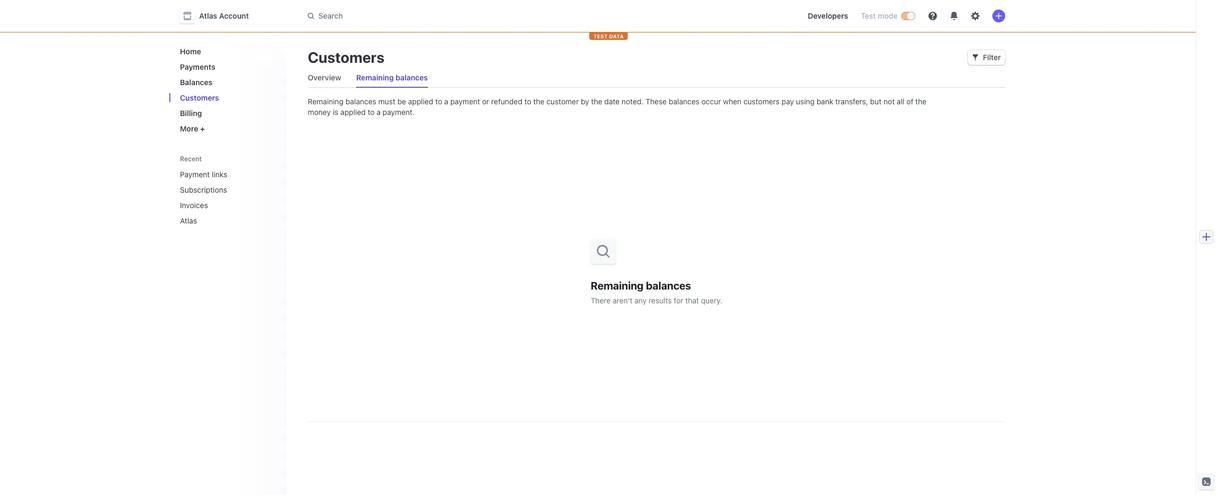 Task type: vqa. For each thing, say whether or not it's contained in the screenshot.
left Customers
yes



Task type: locate. For each thing, give the bounding box(es) containing it.
0 horizontal spatial applied
[[340, 108, 366, 117]]

noted.
[[622, 97, 644, 106]]

account
[[219, 11, 249, 20]]

+
[[200, 124, 205, 133]]

customers inside the core navigation links element
[[180, 93, 219, 102]]

1 vertical spatial customers
[[180, 93, 219, 102]]

0 horizontal spatial customers
[[180, 93, 219, 102]]

customers up overview
[[308, 48, 384, 66]]

0 horizontal spatial a
[[377, 108, 381, 117]]

1 horizontal spatial a
[[444, 97, 448, 106]]

1 horizontal spatial the
[[591, 97, 602, 106]]

recent element
[[169, 166, 286, 229]]

balances left must
[[346, 97, 376, 106]]

date
[[604, 97, 620, 106]]

to
[[435, 97, 442, 106], [524, 97, 531, 106], [368, 108, 375, 117]]

using
[[796, 97, 815, 106]]

remaining up aren't at the bottom right of page
[[591, 279, 644, 292]]

the
[[533, 97, 544, 106], [591, 97, 602, 106], [915, 97, 927, 106]]

2 horizontal spatial remaining
[[591, 279, 644, 292]]

the left customer
[[533, 97, 544, 106]]

atlas inside button
[[199, 11, 217, 20]]

to left payment.
[[368, 108, 375, 117]]

search
[[318, 11, 343, 20]]

billing
[[180, 109, 202, 118]]

tab list
[[303, 68, 1005, 88]]

test
[[861, 11, 876, 20]]

balances inside remaining balances there aren't any results for that query.
[[646, 279, 691, 292]]

atlas
[[199, 11, 217, 20], [180, 216, 197, 225]]

to right refunded
[[524, 97, 531, 106]]

applied
[[408, 97, 433, 106], [340, 108, 366, 117]]

the right of
[[915, 97, 927, 106]]

subscriptions
[[180, 185, 227, 194]]

remaining inside remaining balances must be applied to a payment or refunded to the customer by the date noted. these balances occur when customers pay using bank transfers, but not all of the money is applied to a payment.
[[308, 97, 344, 106]]

remaining up must
[[356, 73, 394, 82]]

developers link
[[804, 7, 852, 24]]

0 vertical spatial remaining
[[356, 73, 394, 82]]

Search search field
[[301, 6, 602, 26]]

test data
[[593, 33, 624, 39]]

atlas inside recent element
[[180, 216, 197, 225]]

1 vertical spatial applied
[[340, 108, 366, 117]]

1 vertical spatial a
[[377, 108, 381, 117]]

mode
[[878, 11, 898, 20]]

1 horizontal spatial customers
[[308, 48, 384, 66]]

atlas left account
[[199, 11, 217, 20]]

0 vertical spatial atlas
[[199, 11, 217, 20]]

remaining for remaining balances must be applied to a payment or refunded to the customer by the date noted. these balances occur when customers pay using bank transfers, but not all of the money is applied to a payment.
[[308, 97, 344, 106]]

balances link
[[176, 73, 278, 91]]

but
[[870, 97, 882, 106]]

1 horizontal spatial applied
[[408, 97, 433, 106]]

applied right 'is'
[[340, 108, 366, 117]]

2 horizontal spatial the
[[915, 97, 927, 106]]

balances up the be
[[396, 73, 428, 82]]

money
[[308, 108, 331, 117]]

0 horizontal spatial the
[[533, 97, 544, 106]]

the right by
[[591, 97, 602, 106]]

bank
[[817, 97, 833, 106]]

test mode
[[861, 11, 898, 20]]

recent
[[180, 155, 202, 163]]

remaining up money
[[308, 97, 344, 106]]

to left "payment"
[[435, 97, 442, 106]]

filter
[[983, 53, 1001, 62]]

subscriptions link
[[176, 181, 263, 199]]

payment.
[[383, 108, 415, 117]]

more
[[180, 124, 198, 133]]

payment
[[450, 97, 480, 106]]

1 horizontal spatial atlas
[[199, 11, 217, 20]]

all
[[897, 97, 905, 106]]

1 vertical spatial atlas
[[180, 216, 197, 225]]

a
[[444, 97, 448, 106], [377, 108, 381, 117]]

remaining inside remaining balances there aren't any results for that query.
[[591, 279, 644, 292]]

balances up "results"
[[646, 279, 691, 292]]

of
[[907, 97, 913, 106]]

settings image
[[971, 12, 980, 20]]

is
[[333, 108, 338, 117]]

atlas link
[[176, 212, 263, 229]]

atlas down invoices
[[180, 216, 197, 225]]

query.
[[701, 296, 722, 305]]

there
[[591, 296, 611, 305]]

balances inside remaining balances link
[[396, 73, 428, 82]]

links
[[212, 170, 227, 179]]

0 vertical spatial a
[[444, 97, 448, 106]]

balances left 'occur'
[[669, 97, 700, 106]]

these
[[646, 97, 667, 106]]

for
[[674, 296, 683, 305]]

payments
[[180, 62, 215, 71]]

remaining
[[356, 73, 394, 82], [308, 97, 344, 106], [591, 279, 644, 292]]

applied right the be
[[408, 97, 433, 106]]

remaining for remaining balances there aren't any results for that query.
[[591, 279, 644, 292]]

2 vertical spatial remaining
[[591, 279, 644, 292]]

atlas account button
[[180, 9, 260, 23]]

customers
[[308, 48, 384, 66], [180, 93, 219, 102]]

when
[[723, 97, 742, 106]]

customers down balances
[[180, 93, 219, 102]]

1 vertical spatial remaining
[[308, 97, 344, 106]]

atlas for atlas account
[[199, 11, 217, 20]]

atlas account
[[199, 11, 249, 20]]

3 the from the left
[[915, 97, 927, 106]]

any
[[635, 296, 647, 305]]

0 horizontal spatial atlas
[[180, 216, 197, 225]]

that
[[685, 296, 699, 305]]

balances
[[396, 73, 428, 82], [346, 97, 376, 106], [669, 97, 700, 106], [646, 279, 691, 292]]

0 horizontal spatial remaining
[[308, 97, 344, 106]]

a down must
[[377, 108, 381, 117]]

tab list containing overview
[[303, 68, 1005, 88]]

invoices link
[[176, 196, 263, 214]]

customer
[[546, 97, 579, 106]]

a left "payment"
[[444, 97, 448, 106]]

1 horizontal spatial remaining
[[356, 73, 394, 82]]

payments link
[[176, 58, 278, 76]]



Task type: describe. For each thing, give the bounding box(es) containing it.
occur
[[702, 97, 721, 106]]

customers
[[744, 97, 780, 106]]

developers
[[808, 11, 848, 20]]

pay
[[782, 97, 794, 106]]

2 the from the left
[[591, 97, 602, 106]]

aren't
[[613, 296, 633, 305]]

atlas for atlas
[[180, 216, 197, 225]]

refunded
[[491, 97, 522, 106]]

remaining balances must be applied to a payment or refunded to the customer by the date noted. these balances occur when customers pay using bank transfers, but not all of the money is applied to a payment.
[[308, 97, 927, 117]]

Search text field
[[301, 6, 602, 26]]

0 horizontal spatial to
[[368, 108, 375, 117]]

balances for remaining balances there aren't any results for that query.
[[646, 279, 691, 292]]

transfers,
[[835, 97, 868, 106]]

or
[[482, 97, 489, 106]]

home link
[[176, 43, 278, 60]]

filter button
[[968, 50, 1005, 65]]

by
[[581, 97, 589, 106]]

test
[[593, 33, 608, 39]]

help image
[[929, 12, 937, 20]]

1 horizontal spatial to
[[435, 97, 442, 106]]

2 horizontal spatial to
[[524, 97, 531, 106]]

payment links
[[180, 170, 227, 179]]

invoices
[[180, 201, 208, 210]]

overview
[[308, 73, 341, 82]]

home
[[180, 47, 201, 56]]

be
[[397, 97, 406, 106]]

remaining balances there aren't any results for that query.
[[591, 279, 722, 305]]

more +
[[180, 124, 205, 133]]

0 vertical spatial applied
[[408, 97, 433, 106]]

payment
[[180, 170, 210, 179]]

remaining balances
[[356, 73, 428, 82]]

payment links link
[[176, 166, 263, 183]]

balances
[[180, 78, 212, 87]]

billing link
[[176, 104, 278, 122]]

remaining for remaining balances
[[356, 73, 394, 82]]

balances for remaining balances
[[396, 73, 428, 82]]

customers link
[[176, 89, 278, 106]]

0 vertical spatial customers
[[308, 48, 384, 66]]

must
[[378, 97, 395, 106]]

overview link
[[303, 70, 346, 85]]

results
[[649, 296, 672, 305]]

balances for remaining balances must be applied to a payment or refunded to the customer by the date noted. these balances occur when customers pay using bank transfers, but not all of the money is applied to a payment.
[[346, 97, 376, 106]]

not
[[884, 97, 895, 106]]

data
[[609, 33, 624, 39]]

recent navigation links element
[[169, 150, 286, 229]]

1 the from the left
[[533, 97, 544, 106]]

svg image
[[972, 54, 979, 61]]

remaining balances link
[[352, 70, 432, 85]]

core navigation links element
[[176, 43, 278, 137]]



